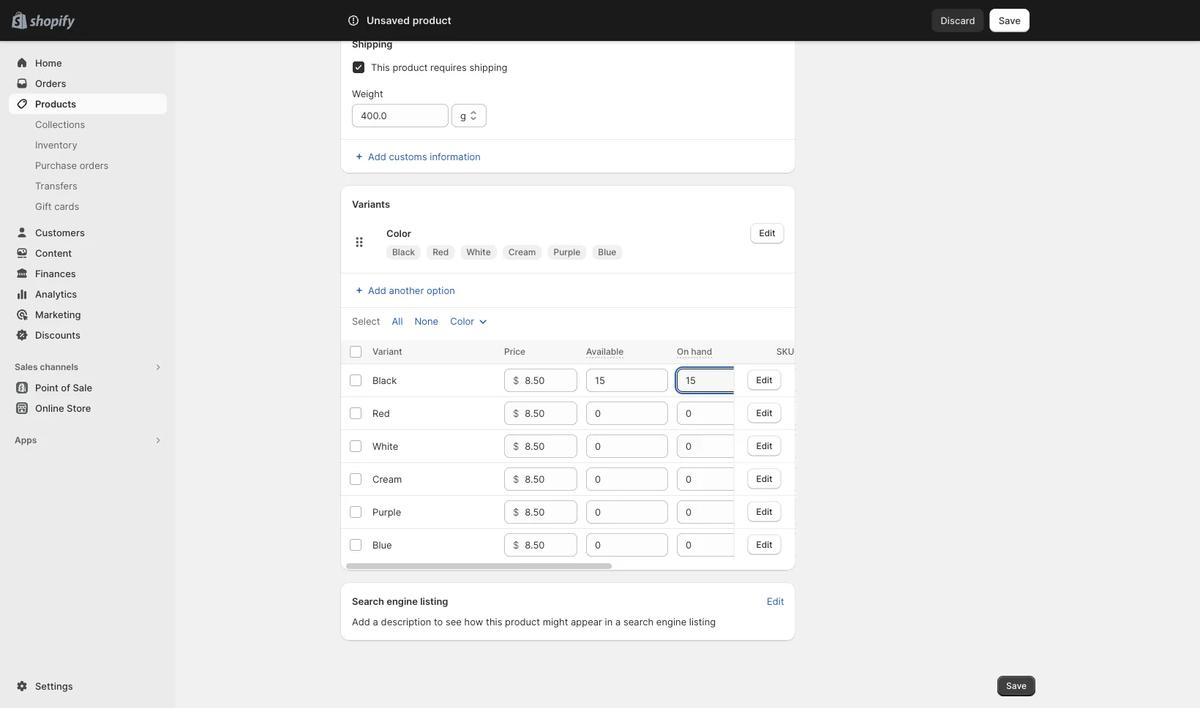 Task type: vqa. For each thing, say whether or not it's contained in the screenshot.
Apps button
yes



Task type: locate. For each thing, give the bounding box(es) containing it.
1 vertical spatial listing
[[689, 616, 716, 628]]

product
[[413, 14, 452, 27], [393, 61, 428, 73], [505, 616, 540, 628]]

1 vertical spatial save button
[[998, 676, 1036, 697]]

listing right search
[[689, 616, 716, 628]]

sales
[[15, 362, 38, 373]]

add customs information button
[[343, 146, 793, 167]]

sales channels button
[[9, 357, 167, 378]]

3 $ text field from the top
[[525, 501, 578, 524]]

edit button
[[748, 370, 782, 390], [748, 403, 782, 423], [748, 436, 782, 456], [748, 469, 782, 489], [748, 502, 782, 522], [748, 535, 782, 555], [758, 591, 793, 612]]

blue
[[598, 247, 617, 258], [373, 539, 392, 551]]

customers
[[35, 227, 85, 238]]

0 horizontal spatial red
[[373, 408, 390, 419]]

$ text field
[[525, 402, 578, 425], [525, 468, 578, 491], [525, 534, 578, 557]]

add left another
[[368, 285, 386, 296]]

0 horizontal spatial search
[[352, 596, 384, 607]]

2 vertical spatial add
[[352, 616, 370, 628]]

add
[[368, 151, 386, 162], [368, 285, 386, 296], [352, 616, 370, 628]]

engine up description
[[387, 596, 418, 607]]

none button
[[406, 311, 447, 332]]

home
[[35, 57, 62, 68]]

in
[[605, 616, 613, 628]]

2 options element from the top
[[373, 408, 390, 419]]

0 vertical spatial blue
[[598, 247, 617, 258]]

color down variants
[[387, 228, 411, 239]]

0 vertical spatial color
[[387, 228, 411, 239]]

1 vertical spatial purple
[[373, 507, 401, 518]]

might
[[543, 616, 568, 628]]

orders link
[[9, 73, 167, 94]]

3 $ text field from the top
[[525, 534, 578, 557]]

1 $ text field from the top
[[525, 369, 578, 392]]

add another option button
[[343, 280, 464, 301]]

1 vertical spatial $ text field
[[525, 435, 578, 458]]

0 vertical spatial $ text field
[[525, 402, 578, 425]]

1 horizontal spatial a
[[616, 616, 621, 628]]

2 $ text field from the top
[[525, 468, 578, 491]]

search up description
[[352, 596, 384, 607]]

1 horizontal spatial white
[[467, 247, 491, 258]]

1 horizontal spatial blue
[[598, 247, 617, 258]]

1 $ text field from the top
[[525, 402, 578, 425]]

orders
[[35, 78, 66, 89]]

edit for cream
[[757, 473, 773, 484]]

black down variant
[[373, 375, 397, 386]]

1 horizontal spatial purple
[[554, 247, 581, 258]]

select
[[352, 315, 380, 327]]

0 vertical spatial listing
[[420, 596, 448, 607]]

on hand
[[677, 347, 712, 357]]

variants
[[352, 198, 390, 210]]

0 horizontal spatial blue
[[373, 539, 392, 551]]

1 vertical spatial color
[[450, 315, 474, 327]]

0 vertical spatial add
[[368, 151, 386, 162]]

0 vertical spatial black
[[392, 247, 415, 258]]

options element containing white
[[373, 441, 398, 452]]

$ text field
[[525, 369, 578, 392], [525, 435, 578, 458], [525, 501, 578, 524]]

0 vertical spatial save
[[999, 15, 1021, 26]]

0 vertical spatial search
[[412, 15, 443, 26]]

save button
[[990, 9, 1030, 32], [998, 676, 1036, 697]]

g
[[460, 110, 466, 121]]

$ text field for cream
[[525, 468, 578, 491]]

search inside button
[[412, 15, 443, 26]]

$ for cream
[[513, 474, 519, 485]]

apps
[[15, 435, 37, 446]]

add down 'search engine listing'
[[352, 616, 370, 628]]

cards
[[54, 201, 79, 212]]

6 $ from the top
[[513, 539, 519, 551]]

2 $ text field from the top
[[525, 435, 578, 458]]

1 vertical spatial search
[[352, 596, 384, 607]]

1 horizontal spatial engine
[[657, 616, 687, 628]]

red down variant
[[373, 408, 390, 419]]

information
[[430, 151, 481, 162]]

this
[[371, 61, 390, 73]]

0 horizontal spatial purple
[[373, 507, 401, 518]]

color right none
[[450, 315, 474, 327]]

1 vertical spatial cream
[[373, 474, 402, 485]]

content link
[[9, 243, 167, 264]]

1 options element from the top
[[373, 375, 397, 386]]

black
[[392, 247, 415, 258], [373, 375, 397, 386]]

0 horizontal spatial color
[[387, 228, 411, 239]]

$ for black
[[513, 375, 519, 386]]

1 $ from the top
[[513, 375, 519, 386]]

1 vertical spatial add
[[368, 285, 386, 296]]

1 vertical spatial engine
[[657, 616, 687, 628]]

color
[[387, 228, 411, 239], [450, 315, 474, 327]]

3 $ from the top
[[513, 441, 519, 452]]

1 vertical spatial white
[[373, 441, 398, 452]]

2 $ from the top
[[513, 408, 519, 419]]

gift cards
[[35, 201, 79, 212]]

point of sale link
[[9, 378, 167, 398]]

0 horizontal spatial engine
[[387, 596, 418, 607]]

add left customs
[[368, 151, 386, 162]]

weight
[[352, 88, 383, 99]]

red up option
[[433, 247, 449, 258]]

2 a from the left
[[616, 616, 621, 628]]

requires
[[431, 61, 467, 73]]

None number field
[[586, 369, 646, 392], [677, 369, 737, 392], [586, 402, 646, 425], [677, 402, 737, 425], [586, 435, 646, 458], [677, 435, 737, 458], [586, 468, 646, 491], [677, 468, 737, 491], [586, 501, 646, 524], [677, 501, 737, 524], [586, 534, 646, 557], [677, 534, 737, 557], [586, 369, 646, 392], [677, 369, 737, 392], [586, 402, 646, 425], [677, 402, 737, 425], [586, 435, 646, 458], [677, 435, 737, 458], [586, 468, 646, 491], [677, 468, 737, 491], [586, 501, 646, 524], [677, 501, 737, 524], [586, 534, 646, 557], [677, 534, 737, 557]]

1 vertical spatial $ text field
[[525, 468, 578, 491]]

collections
[[35, 119, 85, 130]]

0 vertical spatial $ text field
[[525, 369, 578, 392]]

add a description to see how this product might appear in a search engine listing
[[352, 616, 716, 628]]

0 vertical spatial engine
[[387, 596, 418, 607]]

purchase orders link
[[9, 155, 167, 176]]

price
[[504, 347, 526, 357]]

unsaved product
[[367, 14, 452, 27]]

0 horizontal spatial white
[[373, 441, 398, 452]]

cream
[[509, 247, 536, 258], [373, 474, 402, 485]]

add for add customs information
[[368, 151, 386, 162]]

options element containing cream
[[373, 474, 402, 485]]

1 horizontal spatial search
[[412, 15, 443, 26]]

1 vertical spatial save
[[1007, 681, 1027, 692]]

$ for blue
[[513, 539, 519, 551]]

3 options element from the top
[[373, 441, 398, 452]]

1 vertical spatial product
[[393, 61, 428, 73]]

listing up 'to'
[[420, 596, 448, 607]]

search right unsaved
[[412, 15, 443, 26]]

1 vertical spatial red
[[373, 408, 390, 419]]

search engine listing
[[352, 596, 448, 607]]

discounts link
[[9, 325, 167, 346]]

edit button for red
[[748, 403, 782, 423]]

0 horizontal spatial a
[[373, 616, 378, 628]]

options element
[[373, 375, 397, 386], [373, 408, 390, 419], [373, 441, 398, 452], [373, 474, 402, 485], [373, 507, 401, 518], [373, 539, 392, 551]]

search button
[[388, 9, 813, 32]]

2 vertical spatial $ text field
[[525, 534, 578, 557]]

engine right search
[[657, 616, 687, 628]]

black up another
[[392, 247, 415, 258]]

2 vertical spatial $ text field
[[525, 501, 578, 524]]

0 vertical spatial cream
[[509, 247, 536, 258]]

0 vertical spatial product
[[413, 14, 452, 27]]

all button
[[383, 311, 412, 332]]

transfers link
[[9, 176, 167, 196]]

0 horizontal spatial listing
[[420, 596, 448, 607]]

online
[[35, 403, 64, 414]]

4 $ from the top
[[513, 474, 519, 485]]

hand
[[691, 347, 712, 357]]

1 vertical spatial blue
[[373, 539, 392, 551]]

0 vertical spatial save button
[[990, 9, 1030, 32]]

1 horizontal spatial red
[[433, 247, 449, 258]]

options element containing black
[[373, 375, 397, 386]]

shopify image
[[29, 15, 75, 30]]

1 horizontal spatial color
[[450, 315, 474, 327]]

variant
[[373, 347, 402, 357]]

5 options element from the top
[[373, 507, 401, 518]]

purple
[[554, 247, 581, 258], [373, 507, 401, 518]]

edit button for black
[[748, 370, 782, 390]]

engine
[[387, 596, 418, 607], [657, 616, 687, 628]]

4 options element from the top
[[373, 474, 402, 485]]

settings
[[35, 681, 73, 692]]

5 $ from the top
[[513, 507, 519, 518]]

finances link
[[9, 264, 167, 284]]

1 horizontal spatial cream
[[509, 247, 536, 258]]

edit
[[759, 228, 776, 239], [757, 375, 773, 385], [757, 408, 773, 418], [757, 440, 773, 451], [757, 473, 773, 484], [757, 506, 773, 517], [757, 539, 773, 550], [767, 596, 784, 607]]

$ text field for red
[[525, 402, 578, 425]]

0 vertical spatial white
[[467, 247, 491, 258]]

a left description
[[373, 616, 378, 628]]

0 horizontal spatial cream
[[373, 474, 402, 485]]

$ for white
[[513, 441, 519, 452]]

search
[[412, 15, 443, 26], [352, 596, 384, 607]]

6 options element from the top
[[373, 539, 392, 551]]

0 vertical spatial red
[[433, 247, 449, 258]]

save for save button to the top
[[999, 15, 1021, 26]]

a right the in
[[616, 616, 621, 628]]

search
[[624, 616, 654, 628]]

$
[[513, 375, 519, 386], [513, 408, 519, 419], [513, 441, 519, 452], [513, 474, 519, 485], [513, 507, 519, 518], [513, 539, 519, 551]]

gift
[[35, 201, 52, 212]]

discard button
[[932, 9, 984, 32]]



Task type: describe. For each thing, give the bounding box(es) containing it.
inventory link
[[9, 135, 167, 155]]

point of sale
[[35, 382, 92, 393]]

edit for blue
[[757, 539, 773, 550]]

$ text field for white
[[525, 435, 578, 458]]

available
[[586, 347, 624, 357]]

search for search engine listing
[[352, 596, 384, 607]]

options element containing purple
[[373, 507, 401, 518]]

appear
[[571, 616, 602, 628]]

$ text field for purple
[[525, 501, 578, 524]]

search for search
[[412, 15, 443, 26]]

customs
[[389, 151, 427, 162]]

inventory
[[35, 139, 77, 150]]

edit for black
[[757, 375, 773, 385]]

edit button
[[751, 223, 784, 244]]

add another option
[[368, 285, 455, 296]]

edit button for white
[[748, 436, 782, 456]]

edit for red
[[757, 408, 773, 418]]

Weight text field
[[352, 104, 449, 127]]

options element containing blue
[[373, 539, 392, 551]]

description
[[381, 616, 431, 628]]

transfers
[[35, 180, 77, 191]]

analytics link
[[9, 284, 167, 305]]

apps button
[[9, 430, 167, 451]]

$ text field for black
[[525, 369, 578, 392]]

color inside dropdown button
[[450, 315, 474, 327]]

$ text field for blue
[[525, 534, 578, 557]]

store
[[67, 403, 91, 414]]

sale
[[73, 382, 92, 393]]

discounts
[[35, 329, 81, 341]]

0 vertical spatial purple
[[554, 247, 581, 258]]

1 vertical spatial black
[[373, 375, 397, 386]]

on
[[677, 347, 689, 357]]

shipping
[[352, 38, 393, 49]]

marketing
[[35, 309, 81, 320]]

edit for white
[[757, 440, 773, 451]]

point of sale button
[[0, 378, 176, 398]]

sales channels
[[15, 362, 78, 373]]

color button
[[442, 311, 499, 332]]

online store
[[35, 403, 91, 414]]

edit inside dropdown button
[[759, 228, 776, 239]]

finances
[[35, 268, 76, 279]]

option
[[427, 285, 455, 296]]

edit for purple
[[757, 506, 773, 517]]

another
[[389, 285, 424, 296]]

this product requires shipping
[[371, 61, 508, 73]]

edit button for cream
[[748, 469, 782, 489]]

of
[[61, 382, 70, 393]]

marketing link
[[9, 305, 167, 325]]

orders
[[80, 160, 109, 171]]

collections link
[[9, 114, 167, 135]]

shipping
[[470, 61, 508, 73]]

none
[[415, 315, 439, 327]]

customers link
[[9, 223, 167, 243]]

discard
[[941, 15, 976, 26]]

analytics
[[35, 288, 77, 300]]

home link
[[9, 53, 167, 73]]

see
[[446, 616, 462, 628]]

purchase orders
[[35, 160, 109, 171]]

unsaved
[[367, 14, 410, 27]]

settings link
[[9, 676, 167, 697]]

sku
[[777, 347, 795, 357]]

edit button for purple
[[748, 502, 782, 522]]

edit button for blue
[[748, 535, 782, 555]]

$ for red
[[513, 408, 519, 419]]

this
[[486, 616, 502, 628]]

purchase
[[35, 160, 77, 171]]

1 horizontal spatial listing
[[689, 616, 716, 628]]

options element containing red
[[373, 408, 390, 419]]

add for add another option
[[368, 285, 386, 296]]

$ for purple
[[513, 507, 519, 518]]

gift cards link
[[9, 196, 167, 217]]

point
[[35, 382, 58, 393]]

how
[[465, 616, 483, 628]]

content
[[35, 247, 72, 259]]

online store link
[[9, 398, 167, 419]]

products
[[35, 98, 76, 109]]

2 vertical spatial product
[[505, 616, 540, 628]]

to
[[434, 616, 443, 628]]

online store button
[[0, 398, 176, 419]]

product for this
[[393, 61, 428, 73]]

channels
[[40, 362, 78, 373]]

products link
[[9, 94, 167, 114]]

add customs information
[[368, 151, 481, 162]]

all
[[392, 315, 403, 327]]

product for unsaved
[[413, 14, 452, 27]]

1 a from the left
[[373, 616, 378, 628]]

save for the bottom save button
[[1007, 681, 1027, 692]]



